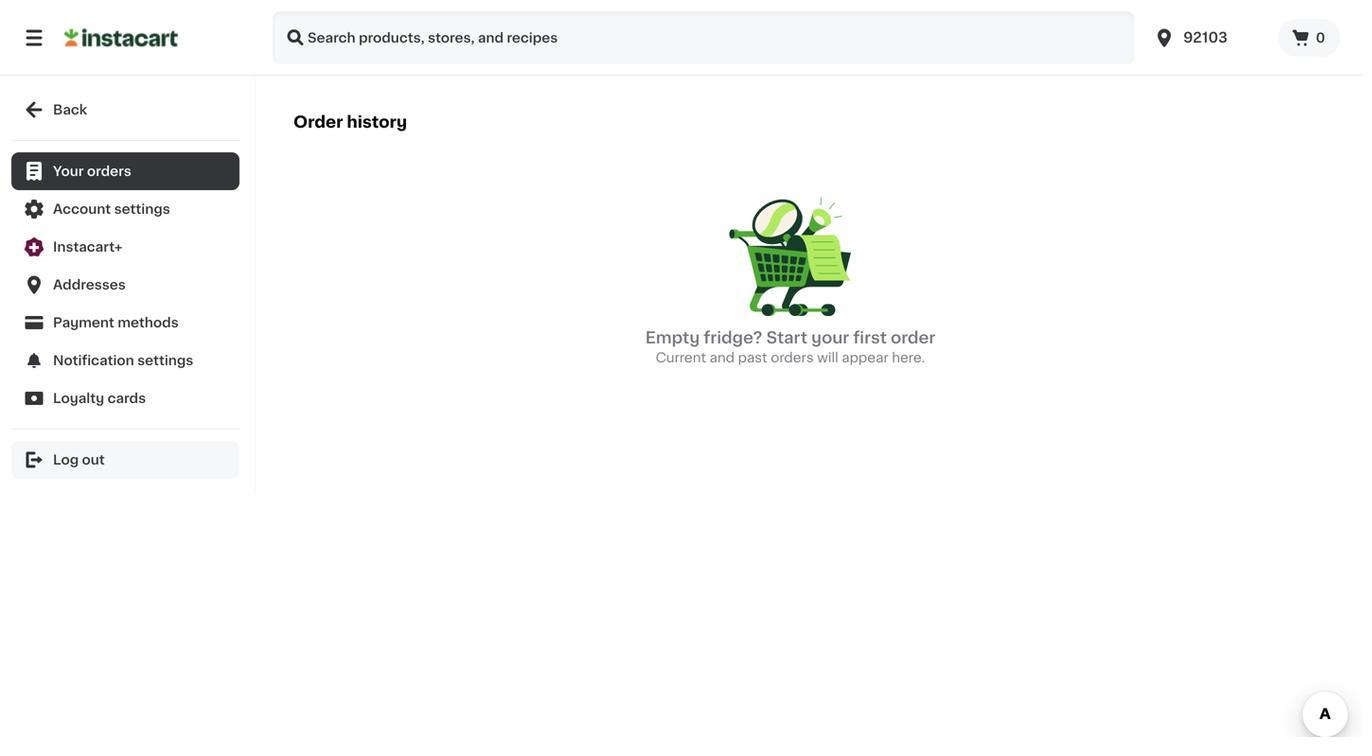 Task type: locate. For each thing, give the bounding box(es) containing it.
appear
[[842, 351, 889, 365]]

92103
[[1183, 31, 1228, 44]]

0 horizontal spatial orders
[[87, 165, 131, 178]]

0 vertical spatial settings
[[114, 203, 170, 216]]

loyalty cards
[[53, 392, 146, 405]]

your orders link
[[11, 152, 239, 190]]

notification settings link
[[11, 342, 239, 380]]

orders
[[87, 165, 131, 178], [771, 351, 814, 365]]

payment
[[53, 316, 114, 329]]

addresses
[[53, 278, 126, 292]]

log out link
[[11, 441, 239, 479]]

first
[[853, 330, 887, 346]]

fridge?
[[704, 330, 762, 346]]

orders up account settings
[[87, 165, 131, 178]]

1 vertical spatial settings
[[137, 354, 193, 367]]

here.
[[892, 351, 925, 365]]

past
[[738, 351, 767, 365]]

None search field
[[273, 11, 1134, 64]]

your
[[811, 330, 849, 346]]

0 button
[[1278, 19, 1340, 57]]

92103 button
[[1142, 11, 1278, 64], [1153, 11, 1267, 64]]

loyalty cards link
[[11, 380, 239, 417]]

0
[[1316, 31, 1325, 44]]

payment methods link
[[11, 304, 239, 342]]

order
[[293, 114, 343, 130]]

back
[[53, 103, 87, 116]]

notification
[[53, 354, 134, 367]]

1 vertical spatial orders
[[771, 351, 814, 365]]

your
[[53, 165, 84, 178]]

account
[[53, 203, 111, 216]]

orders down start
[[771, 351, 814, 365]]

instacart+
[[53, 240, 122, 254]]

1 horizontal spatial orders
[[771, 351, 814, 365]]

settings
[[114, 203, 170, 216], [137, 354, 193, 367]]

settings up instacart+ link
[[114, 203, 170, 216]]

settings for notification settings
[[137, 354, 193, 367]]

1 92103 button from the left
[[1142, 11, 1278, 64]]

settings down the methods
[[137, 354, 193, 367]]



Task type: describe. For each thing, give the bounding box(es) containing it.
empty
[[645, 330, 700, 346]]

settings for account settings
[[114, 203, 170, 216]]

out
[[82, 453, 105, 467]]

your orders
[[53, 165, 131, 178]]

0 vertical spatial orders
[[87, 165, 131, 178]]

orders inside empty fridge? start your first order current and past orders will appear here.
[[771, 351, 814, 365]]

log
[[53, 453, 79, 467]]

history
[[347, 114, 407, 130]]

Search field
[[273, 11, 1134, 64]]

order
[[891, 330, 936, 346]]

account settings
[[53, 203, 170, 216]]

methods
[[118, 316, 179, 329]]

loyalty
[[53, 392, 104, 405]]

will
[[817, 351, 838, 365]]

cards
[[108, 392, 146, 405]]

log out
[[53, 453, 105, 467]]

order history
[[293, 114, 407, 130]]

instacart logo image
[[64, 27, 178, 49]]

instacart+ link
[[11, 228, 239, 266]]

current
[[656, 351, 706, 365]]

notification settings
[[53, 354, 193, 367]]

empty fridge? start your first order current and past orders will appear here.
[[645, 330, 936, 365]]

addresses link
[[11, 266, 239, 304]]

payment methods
[[53, 316, 179, 329]]

2 92103 button from the left
[[1153, 11, 1267, 64]]

start
[[766, 330, 808, 346]]

back link
[[11, 91, 239, 129]]

and
[[710, 351, 735, 365]]

account settings link
[[11, 190, 239, 228]]



Task type: vqa. For each thing, say whether or not it's contained in the screenshot.
$
no



